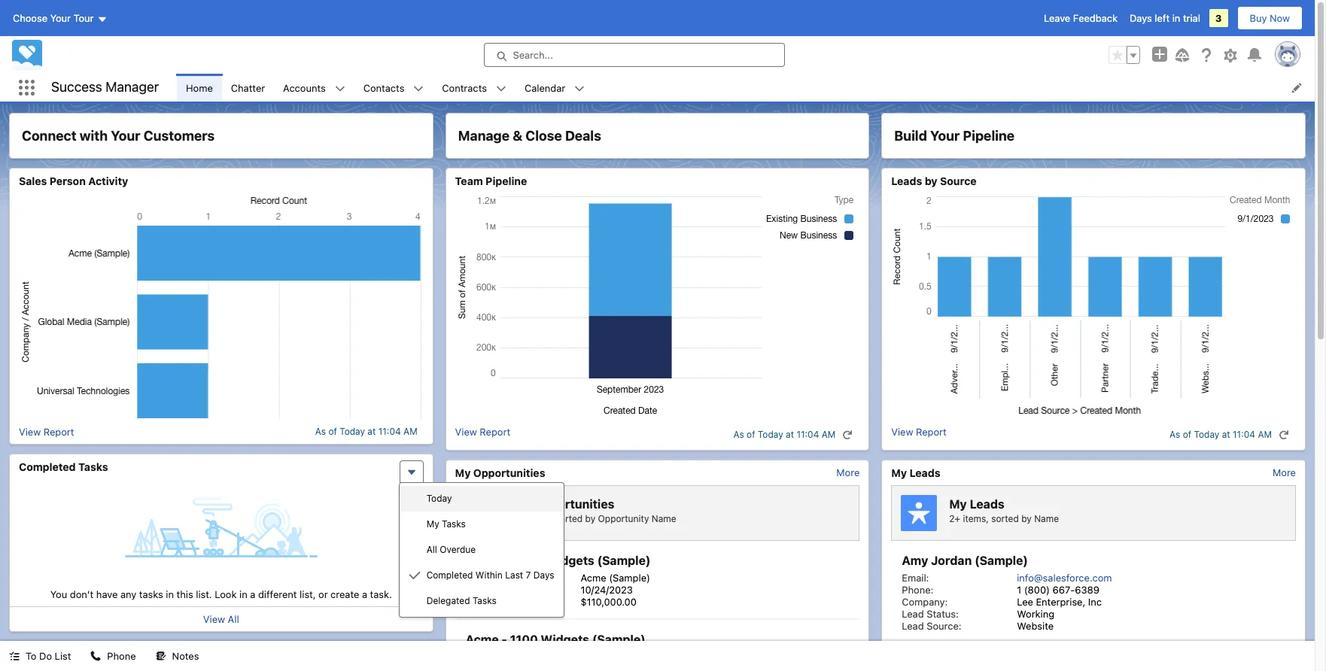 Task type: vqa. For each thing, say whether or not it's contained in the screenshot.


Task type: describe. For each thing, give the bounding box(es) containing it.
items, for close
[[527, 513, 553, 525]]

events
[[62, 648, 97, 661]]

name:
[[506, 572, 536, 584]]

phone:
[[902, 584, 934, 596]]

any
[[120, 588, 137, 601]]

build your pipeline
[[895, 128, 1015, 144]]

more link for manage & close deals
[[837, 466, 860, 479]]

1 vertical spatial pipeline
[[486, 175, 527, 187]]

sorted for close
[[555, 513, 583, 525]]

7
[[526, 570, 531, 581]]

customers
[[144, 128, 215, 144]]

by for manage & close deals
[[585, 513, 596, 525]]

my for my leads
[[892, 466, 907, 479]]

contracts list item
[[433, 74, 516, 102]]

$110,000.00
[[581, 596, 637, 608]]

view report for customers
[[19, 426, 74, 438]]

list.
[[196, 588, 212, 601]]

2+ for your
[[950, 513, 961, 525]]

completed within last 7 days
[[427, 570, 555, 581]]

opportunities for my opportunities
[[474, 466, 546, 479]]

text default image inside phone "button"
[[91, 652, 101, 662]]

view all link
[[203, 613, 239, 625]]

more for manage & close deals
[[837, 466, 860, 479]]

connect
[[22, 128, 77, 144]]

tasks for completed tasks
[[78, 460, 108, 473]]

view for manage & close deals
[[455, 426, 477, 438]]

or
[[319, 588, 328, 601]]

overdue
[[440, 544, 476, 555]]

to do list button
[[0, 642, 80, 672]]

contracts
[[442, 82, 487, 94]]

text default image inside accounts list item
[[335, 83, 345, 94]]

status:
[[927, 608, 959, 620]]

my leads link
[[892, 466, 941, 480]]

days left in trial
[[1130, 12, 1201, 24]]

accounts list item
[[274, 74, 354, 102]]

last
[[505, 570, 524, 581]]

sales person activity
[[19, 175, 128, 187]]

of for build your pipeline
[[1183, 429, 1192, 441]]

accounts link
[[274, 74, 335, 102]]

success manager
[[51, 79, 159, 95]]

calendar list item
[[516, 74, 594, 102]]

calendar link
[[516, 74, 575, 102]]

1 vertical spatial close
[[466, 584, 492, 596]]

1 horizontal spatial close
[[526, 128, 562, 144]]

3 view report from the left
[[892, 426, 947, 438]]

my opportunities 2+ items, sorted by opportunity name
[[513, 498, 677, 525]]

this
[[177, 588, 193, 601]]

0 horizontal spatial of
[[329, 426, 337, 437]]

amy
[[902, 554, 929, 568]]

view down you don't have any tasks in this list. look in a different list, or create a task.
[[203, 613, 225, 625]]

deals
[[565, 128, 602, 144]]

11:​04 for build your pipeline
[[1233, 429, 1256, 441]]

home
[[186, 82, 213, 94]]

with
[[80, 128, 108, 144]]

completed tasks
[[19, 460, 108, 473]]

acme (sample)
[[581, 572, 651, 584]]

my opportunities link
[[455, 466, 546, 480]]

11:​04 for manage & close deals
[[797, 429, 820, 441]]

source
[[941, 175, 977, 187]]

lee enterprise, inc
[[1017, 596, 1102, 608]]

name inside my leads 2+ items, sorted by name
[[1035, 513, 1059, 525]]

your for build
[[931, 128, 960, 144]]

website
[[1017, 620, 1054, 633]]

my for my opportunities
[[455, 466, 471, 479]]

(sample) up $110,000.00
[[609, 572, 651, 584]]

1 horizontal spatial by
[[925, 175, 938, 187]]

team pipeline
[[455, 175, 527, 187]]

at for manage & close deals
[[786, 429, 794, 441]]

today's
[[19, 648, 59, 661]]

days inside completed within last 7 days link
[[534, 570, 555, 581]]

show more my opportunities records element
[[837, 466, 860, 479]]

today link
[[400, 486, 564, 512]]

leads for my leads 2+ items, sorted by name
[[970, 498, 1005, 511]]

2 a from the left
[[362, 588, 368, 601]]

chatter
[[231, 82, 265, 94]]

within
[[476, 570, 503, 581]]

task.
[[370, 588, 392, 601]]

choose your tour
[[13, 12, 94, 24]]

buy now
[[1250, 12, 1291, 24]]

contacts
[[363, 82, 405, 94]]

source:
[[927, 620, 962, 633]]

am for build
[[1259, 429, 1273, 441]]

widgets for 1100
[[541, 633, 590, 647]]

1 a from the left
[[250, 588, 256, 601]]

notes
[[172, 651, 199, 663]]

today's events
[[19, 648, 97, 661]]

my for my opportunities 2+ items, sorted by opportunity name
[[513, 498, 531, 511]]

person
[[50, 175, 86, 187]]

&
[[513, 128, 523, 144]]

don't
[[70, 588, 94, 601]]

- for 1100
[[502, 633, 507, 647]]

do
[[39, 651, 52, 663]]

lead for lead source:
[[902, 620, 924, 633]]

my for my leads 2+ items, sorted by name
[[950, 498, 967, 511]]

build
[[895, 128, 928, 144]]

calendar
[[525, 82, 566, 94]]

as of today at 11:​04 am for build your pipeline
[[1170, 429, 1273, 441]]

1,200
[[510, 554, 543, 568]]

completed within last 7 days link
[[400, 563, 564, 588]]

amy jordan (sample)
[[902, 554, 1029, 568]]

0 vertical spatial all
[[427, 544, 437, 555]]

account
[[466, 572, 503, 584]]

left
[[1155, 12, 1170, 24]]

amount:
[[466, 596, 504, 608]]

view all
[[203, 613, 239, 625]]

report for customers
[[43, 426, 74, 438]]

all overdue link
[[400, 537, 564, 563]]

trial
[[1184, 12, 1201, 24]]

date:
[[494, 584, 518, 596]]

am for manage
[[822, 429, 836, 441]]

success
[[51, 79, 102, 95]]

you
[[50, 588, 67, 601]]

0 horizontal spatial in
[[166, 588, 174, 601]]

(sample) up acme (sample)
[[598, 554, 651, 568]]

info@salesforce.com link
[[1017, 572, 1113, 584]]

0 horizontal spatial am
[[404, 426, 418, 437]]

now
[[1270, 12, 1291, 24]]

email:
[[902, 572, 930, 584]]

view report link for deals
[[455, 426, 511, 444]]

by for build your pipeline
[[1022, 513, 1032, 525]]

buy
[[1250, 12, 1268, 24]]

completed for completed tasks
[[19, 460, 76, 473]]

text default image inside calendar list item
[[575, 83, 585, 94]]



Task type: locate. For each thing, give the bounding box(es) containing it.
2 horizontal spatial am
[[1259, 429, 1273, 441]]

0 horizontal spatial close
[[466, 584, 492, 596]]

2 horizontal spatial view report
[[892, 426, 947, 438]]

2 more link from the left
[[1273, 466, 1297, 479]]

leads by source
[[892, 175, 977, 187]]

view up my leads
[[892, 426, 914, 438]]

1 horizontal spatial all
[[427, 544, 437, 555]]

items, for pipeline
[[963, 513, 989, 525]]

opportunities for my opportunities 2+ items, sorted by opportunity name
[[534, 498, 615, 511]]

name inside my opportunities 2+ items, sorted by opportunity name
[[652, 513, 677, 525]]

0 vertical spatial acme
[[466, 554, 499, 568]]

2 vertical spatial leads
[[970, 498, 1005, 511]]

0 horizontal spatial items,
[[527, 513, 553, 525]]

view up completed tasks
[[19, 426, 41, 438]]

2 horizontal spatial 11:​04
[[1233, 429, 1256, 441]]

text default image right calendar
[[575, 83, 585, 94]]

as of today at 11:​04 am for manage & close deals
[[734, 429, 836, 441]]

acme - 1,200 widgets (sample)
[[466, 554, 651, 568]]

2 horizontal spatial tasks
[[473, 595, 497, 607]]

2 horizontal spatial text default image
[[496, 83, 507, 94]]

0 vertical spatial -
[[502, 554, 507, 568]]

notes button
[[147, 642, 208, 672]]

sorted inside my opportunities 2+ items, sorted by opportunity name
[[555, 513, 583, 525]]

1 vertical spatial -
[[502, 633, 507, 647]]

text default image up the show more my leads records element
[[1279, 430, 1290, 440]]

view report link up completed tasks
[[19, 426, 74, 438]]

chatter link
[[222, 74, 274, 102]]

1 horizontal spatial am
[[822, 429, 836, 441]]

1 vertical spatial completed
[[427, 570, 473, 581]]

1 horizontal spatial more link
[[1273, 466, 1297, 479]]

lee
[[1017, 596, 1034, 608]]

1 view report from the left
[[19, 426, 74, 438]]

of for manage & close deals
[[747, 429, 756, 441]]

2+ up jordan
[[950, 513, 961, 525]]

by inside my opportunities 2+ items, sorted by opportunity name
[[585, 513, 596, 525]]

your for choose
[[50, 12, 71, 24]]

buy now button
[[1238, 6, 1303, 30]]

items, inside my opportunities 2+ items, sorted by opportunity name
[[527, 513, 553, 525]]

manage & close deals
[[458, 128, 602, 144]]

10/24/2023
[[581, 584, 633, 596]]

0 horizontal spatial more link
[[837, 466, 860, 479]]

1 vertical spatial tasks
[[442, 518, 466, 530]]

acme for acme - 1100 widgets (sample)
[[466, 633, 499, 647]]

1 horizontal spatial view report
[[455, 426, 511, 438]]

widgets for 1,200
[[546, 554, 595, 568]]

0 horizontal spatial at
[[368, 426, 376, 437]]

more link
[[837, 466, 860, 479], [1273, 466, 1297, 479]]

different
[[258, 588, 297, 601]]

list,
[[300, 588, 316, 601]]

text default image
[[335, 83, 345, 94], [414, 83, 424, 94], [575, 83, 585, 94], [843, 430, 853, 440], [1279, 430, 1290, 440], [9, 652, 20, 662], [91, 652, 101, 662]]

1 horizontal spatial 2+
[[950, 513, 961, 525]]

text default image right accounts at the top left
[[335, 83, 345, 94]]

1 name from the left
[[652, 513, 677, 525]]

1 vertical spatial widgets
[[541, 633, 590, 647]]

widgets right 1100 at bottom left
[[541, 633, 590, 647]]

0 vertical spatial tasks
[[78, 460, 108, 473]]

text default image inside notes button
[[156, 652, 166, 662]]

my up today link
[[455, 466, 471, 479]]

1 vertical spatial all
[[228, 613, 239, 625]]

1
[[1017, 584, 1022, 596]]

opportunities up opportunity
[[534, 498, 615, 511]]

home link
[[177, 74, 222, 102]]

days right the 7
[[534, 570, 555, 581]]

delegated tasks link
[[400, 588, 564, 614]]

0 horizontal spatial your
[[50, 12, 71, 24]]

1 horizontal spatial view report link
[[455, 426, 511, 444]]

leads
[[892, 175, 923, 187], [910, 466, 941, 479], [970, 498, 1005, 511]]

2 view report link from the left
[[455, 426, 511, 444]]

my up all overdue at bottom left
[[427, 518, 440, 530]]

1 horizontal spatial pipeline
[[963, 128, 1015, 144]]

0 horizontal spatial name
[[652, 513, 677, 525]]

my up jordan
[[950, 498, 967, 511]]

(sample) down $110,000.00
[[592, 633, 646, 647]]

text default image inside completed within last 7 days link
[[409, 570, 421, 582]]

contacts link
[[354, 74, 414, 102]]

by
[[925, 175, 938, 187], [585, 513, 596, 525], [1022, 513, 1032, 525]]

view report up completed tasks
[[19, 426, 74, 438]]

1 horizontal spatial items,
[[963, 513, 989, 525]]

2+ down today link
[[513, 513, 524, 525]]

2+ inside my leads 2+ items, sorted by name
[[950, 513, 961, 525]]

name up info@salesforce.com
[[1035, 513, 1059, 525]]

1 horizontal spatial as of today at 11:​04 am
[[734, 429, 836, 441]]

0 horizontal spatial sorted
[[555, 513, 583, 525]]

lead for lead status:
[[902, 608, 924, 620]]

tasks for delegated tasks
[[473, 595, 497, 607]]

2 view report from the left
[[455, 426, 511, 438]]

pipeline up source
[[963, 128, 1015, 144]]

acme for acme - 1,200 widgets (sample)
[[466, 554, 499, 568]]

1 horizontal spatial tasks
[[442, 518, 466, 530]]

0 vertical spatial close
[[526, 128, 562, 144]]

report up my leads
[[916, 426, 947, 438]]

1 horizontal spatial your
[[111, 128, 141, 144]]

2 sorted from the left
[[992, 513, 1019, 525]]

0 horizontal spatial view report link
[[19, 426, 74, 438]]

(sample) up 1
[[975, 554, 1029, 568]]

your left tour
[[50, 12, 71, 24]]

2 vertical spatial tasks
[[473, 595, 497, 607]]

show more my leads records element
[[1273, 466, 1297, 479]]

menu
[[400, 486, 564, 614]]

by up info@salesforce.com link
[[1022, 513, 1032, 525]]

view report up 'my opportunities'
[[455, 426, 511, 438]]

more link for build your pipeline
[[1273, 466, 1297, 479]]

1 report from the left
[[43, 426, 74, 438]]

more
[[837, 466, 860, 479], [1273, 466, 1297, 479]]

acme down amount:
[[466, 633, 499, 647]]

0 horizontal spatial days
[[534, 570, 555, 581]]

0 vertical spatial opportunities
[[474, 466, 546, 479]]

2 horizontal spatial at
[[1223, 429, 1231, 441]]

0 horizontal spatial all
[[228, 613, 239, 625]]

by inside my leads 2+ items, sorted by name
[[1022, 513, 1032, 525]]

accounts
[[283, 82, 326, 94]]

tasks
[[139, 588, 163, 601]]

your
[[50, 12, 71, 24], [111, 128, 141, 144], [931, 128, 960, 144]]

name right opportunity
[[652, 513, 677, 525]]

- left 1100 at bottom left
[[502, 633, 507, 647]]

have
[[96, 588, 118, 601]]

- for 1,200
[[502, 554, 507, 568]]

in right left
[[1173, 12, 1181, 24]]

text default image inside the "contacts" list item
[[414, 83, 424, 94]]

0 vertical spatial leads
[[892, 175, 923, 187]]

to
[[26, 651, 37, 663]]

text default image inside to do list button
[[9, 652, 20, 662]]

acme - 1100 widgets (sample)
[[466, 633, 646, 647]]

activity
[[88, 175, 128, 187]]

0 horizontal spatial pipeline
[[486, 175, 527, 187]]

by left source
[[925, 175, 938, 187]]

my leads
[[892, 466, 941, 479]]

0 horizontal spatial 2+
[[513, 513, 524, 525]]

close date:
[[466, 584, 518, 596]]

completed for completed within last 7 days
[[427, 570, 473, 581]]

close
[[526, 128, 562, 144], [466, 584, 492, 596]]

1 lead from the top
[[902, 608, 924, 620]]

inc
[[1089, 596, 1102, 608]]

my tasks
[[427, 518, 466, 530]]

my inside my opportunities 2+ items, sorted by opportunity name
[[513, 498, 531, 511]]

0 vertical spatial widgets
[[546, 554, 595, 568]]

view for build your pipeline
[[892, 426, 914, 438]]

pipeline
[[963, 128, 1015, 144], [486, 175, 527, 187]]

1 vertical spatial text default image
[[409, 570, 421, 582]]

1 vertical spatial acme
[[581, 572, 607, 584]]

view report link up my leads
[[892, 426, 947, 444]]

1 vertical spatial opportunities
[[534, 498, 615, 511]]

my down my opportunities link
[[513, 498, 531, 511]]

completed inside menu
[[427, 570, 473, 581]]

2 horizontal spatial as
[[1170, 429, 1181, 441]]

as of today at 11:​04 am
[[315, 426, 418, 437], [734, 429, 836, 441], [1170, 429, 1273, 441]]

a left task.
[[362, 588, 368, 601]]

0 horizontal spatial text default image
[[156, 652, 166, 662]]

sorted inside my leads 2+ items, sorted by name
[[992, 513, 1019, 525]]

today
[[340, 426, 365, 437], [758, 429, 784, 441], [1195, 429, 1220, 441], [427, 493, 452, 504]]

0 horizontal spatial tasks
[[78, 460, 108, 473]]

pipeline right the team
[[486, 175, 527, 187]]

days left left
[[1130, 12, 1153, 24]]

a left different on the bottom of the page
[[250, 588, 256, 601]]

items, inside my leads 2+ items, sorted by name
[[963, 513, 989, 525]]

1 horizontal spatial a
[[362, 588, 368, 601]]

1 horizontal spatial at
[[786, 429, 794, 441]]

2 horizontal spatial of
[[1183, 429, 1192, 441]]

acme up $110,000.00
[[581, 572, 607, 584]]

choose
[[13, 12, 48, 24]]

view report up my leads
[[892, 426, 947, 438]]

acme up within
[[466, 554, 499, 568]]

contracts link
[[433, 74, 496, 102]]

report up completed tasks
[[43, 426, 74, 438]]

1 horizontal spatial sorted
[[992, 513, 1019, 525]]

your right the build
[[931, 128, 960, 144]]

choose your tour button
[[12, 6, 108, 30]]

report for deals
[[480, 426, 511, 438]]

1 horizontal spatial text default image
[[409, 570, 421, 582]]

at for build your pipeline
[[1223, 429, 1231, 441]]

0 horizontal spatial report
[[43, 426, 74, 438]]

am
[[404, 426, 418, 437], [822, 429, 836, 441], [1259, 429, 1273, 441]]

tasks for my tasks
[[442, 518, 466, 530]]

1 horizontal spatial more
[[1273, 466, 1297, 479]]

1 items, from the left
[[527, 513, 553, 525]]

acme for acme (sample)
[[581, 572, 607, 584]]

1100
[[510, 633, 538, 647]]

look
[[215, 588, 237, 601]]

-
[[502, 554, 507, 568], [502, 633, 507, 647]]

your inside choose your tour popup button
[[50, 12, 71, 24]]

view report link up 'my opportunities'
[[455, 426, 511, 444]]

2 items, from the left
[[963, 513, 989, 525]]

search... button
[[484, 43, 785, 67]]

lead down company:
[[902, 620, 924, 633]]

2 horizontal spatial view report link
[[892, 426, 947, 444]]

2 report from the left
[[480, 426, 511, 438]]

1 horizontal spatial of
[[747, 429, 756, 441]]

sales
[[19, 175, 47, 187]]

create
[[331, 588, 359, 601]]

view report link
[[19, 426, 74, 438], [455, 426, 511, 444], [892, 426, 947, 444]]

1 more from the left
[[837, 466, 860, 479]]

my inside my leads 2+ items, sorted by name
[[950, 498, 967, 511]]

lead source:
[[902, 620, 962, 633]]

leads inside my leads 2+ items, sorted by name
[[970, 498, 1005, 511]]

text default image inside contracts list item
[[496, 83, 507, 94]]

manage
[[458, 128, 510, 144]]

0 vertical spatial text default image
[[496, 83, 507, 94]]

2+ for &
[[513, 513, 524, 525]]

view
[[19, 426, 41, 438], [455, 426, 477, 438], [892, 426, 914, 438], [203, 613, 225, 625]]

lead down phone:
[[902, 608, 924, 620]]

text default image up show more my opportunities records element
[[843, 430, 853, 440]]

1 horizontal spatial name
[[1035, 513, 1059, 525]]

0 horizontal spatial completed
[[19, 460, 76, 473]]

list
[[177, 74, 1315, 102]]

in left this
[[166, 588, 174, 601]]

as for manage & close deals
[[734, 429, 744, 441]]

3
[[1216, 12, 1223, 24]]

2 horizontal spatial by
[[1022, 513, 1032, 525]]

sorted up the acme - 1,200 widgets (sample)
[[555, 513, 583, 525]]

0 horizontal spatial by
[[585, 513, 596, 525]]

all left overdue at the left bottom of the page
[[427, 544, 437, 555]]

0 horizontal spatial more
[[837, 466, 860, 479]]

2 horizontal spatial your
[[931, 128, 960, 144]]

text default image left to
[[9, 652, 20, 662]]

2+ inside my opportunities 2+ items, sorted by opportunity name
[[513, 513, 524, 525]]

2 lead from the top
[[902, 620, 924, 633]]

1 horizontal spatial as
[[734, 429, 744, 441]]

items, up 1,200
[[527, 513, 553, 525]]

1 horizontal spatial in
[[239, 588, 247, 601]]

- up last on the bottom left of the page
[[502, 554, 507, 568]]

menu containing today
[[400, 486, 564, 614]]

acme
[[466, 554, 499, 568], [581, 572, 607, 584], [466, 633, 499, 647]]

1 horizontal spatial days
[[1130, 12, 1153, 24]]

in right look
[[239, 588, 247, 601]]

0 horizontal spatial a
[[250, 588, 256, 601]]

2 vertical spatial acme
[[466, 633, 499, 647]]

3 report from the left
[[916, 426, 947, 438]]

0 horizontal spatial as of today at 11:​04 am
[[315, 426, 418, 437]]

2 more from the left
[[1273, 466, 1297, 479]]

1 vertical spatial leads
[[910, 466, 941, 479]]

1 more link from the left
[[837, 466, 860, 479]]

view up 'my opportunities'
[[455, 426, 477, 438]]

leads for my leads
[[910, 466, 941, 479]]

connect with your customers
[[22, 128, 215, 144]]

0 horizontal spatial as
[[315, 426, 326, 437]]

667-
[[1053, 584, 1076, 596]]

widgets right 1,200
[[546, 554, 595, 568]]

my right show more my opportunities records element
[[892, 466, 907, 479]]

1 horizontal spatial 11:​04
[[797, 429, 820, 441]]

acme - 1100 widgets (sample) link
[[466, 631, 850, 672]]

text default image
[[496, 83, 507, 94], [409, 570, 421, 582], [156, 652, 166, 662]]

enterprise,
[[1036, 596, 1086, 608]]

1 horizontal spatial report
[[480, 426, 511, 438]]

3 view report link from the left
[[892, 426, 947, 444]]

2 2+ from the left
[[950, 513, 961, 525]]

leave
[[1044, 12, 1071, 24]]

2 name from the left
[[1035, 513, 1059, 525]]

opportunities up today link
[[474, 466, 546, 479]]

my tasks link
[[400, 512, 564, 537]]

opportunities inside my opportunities 2+ items, sorted by opportunity name
[[534, 498, 615, 511]]

view report
[[19, 426, 74, 438], [455, 426, 511, 438], [892, 426, 947, 438]]

2 - from the top
[[502, 633, 507, 647]]

1 sorted from the left
[[555, 513, 583, 525]]

phone button
[[82, 642, 145, 672]]

contacts list item
[[354, 74, 433, 102]]

sorted for pipeline
[[992, 513, 1019, 525]]

view report for deals
[[455, 426, 511, 438]]

2 vertical spatial text default image
[[156, 652, 166, 662]]

report up 'my opportunities'
[[480, 426, 511, 438]]

by left opportunity
[[585, 513, 596, 525]]

text default image right the contacts
[[414, 83, 424, 94]]

0 vertical spatial completed
[[19, 460, 76, 473]]

1 2+ from the left
[[513, 513, 524, 525]]

group
[[1109, 46, 1141, 64]]

working
[[1017, 608, 1055, 620]]

as for build your pipeline
[[1170, 429, 1181, 441]]

more for build your pipeline
[[1273, 466, 1297, 479]]

2 horizontal spatial in
[[1173, 12, 1181, 24]]

list containing home
[[177, 74, 1315, 102]]

all down look
[[228, 613, 239, 625]]

your right with
[[111, 128, 141, 144]]

opportunity
[[598, 513, 649, 525]]

items, up amy jordan (sample)
[[963, 513, 989, 525]]

0 horizontal spatial 11:​04
[[379, 426, 401, 437]]

0 vertical spatial pipeline
[[963, 128, 1015, 144]]

view for connect with your customers
[[19, 426, 41, 438]]

sorted
[[555, 513, 583, 525], [992, 513, 1019, 525]]

days
[[1130, 12, 1153, 24], [534, 570, 555, 581]]

phone
[[107, 651, 136, 663]]

0 horizontal spatial view report
[[19, 426, 74, 438]]

text default image left the phone
[[91, 652, 101, 662]]

2 horizontal spatial as of today at 11:​04 am
[[1170, 429, 1273, 441]]

my
[[455, 466, 471, 479], [892, 466, 907, 479], [513, 498, 531, 511], [950, 498, 967, 511], [427, 518, 440, 530]]

you don't have any tasks in this list. look in a different list, or create a task.
[[50, 588, 392, 601]]

all overdue
[[427, 544, 476, 555]]

my for my tasks
[[427, 518, 440, 530]]

sorted up amy jordan (sample)
[[992, 513, 1019, 525]]

0 vertical spatial days
[[1130, 12, 1153, 24]]

(800)
[[1025, 584, 1050, 596]]

1 horizontal spatial completed
[[427, 570, 473, 581]]

view report link for customers
[[19, 426, 74, 438]]

1 - from the top
[[502, 554, 507, 568]]

1 vertical spatial days
[[534, 570, 555, 581]]

company:
[[902, 596, 948, 608]]

1 view report link from the left
[[19, 426, 74, 438]]

my leads 2+ items, sorted by name
[[950, 498, 1059, 525]]

2 horizontal spatial report
[[916, 426, 947, 438]]

to do list
[[26, 651, 71, 663]]



